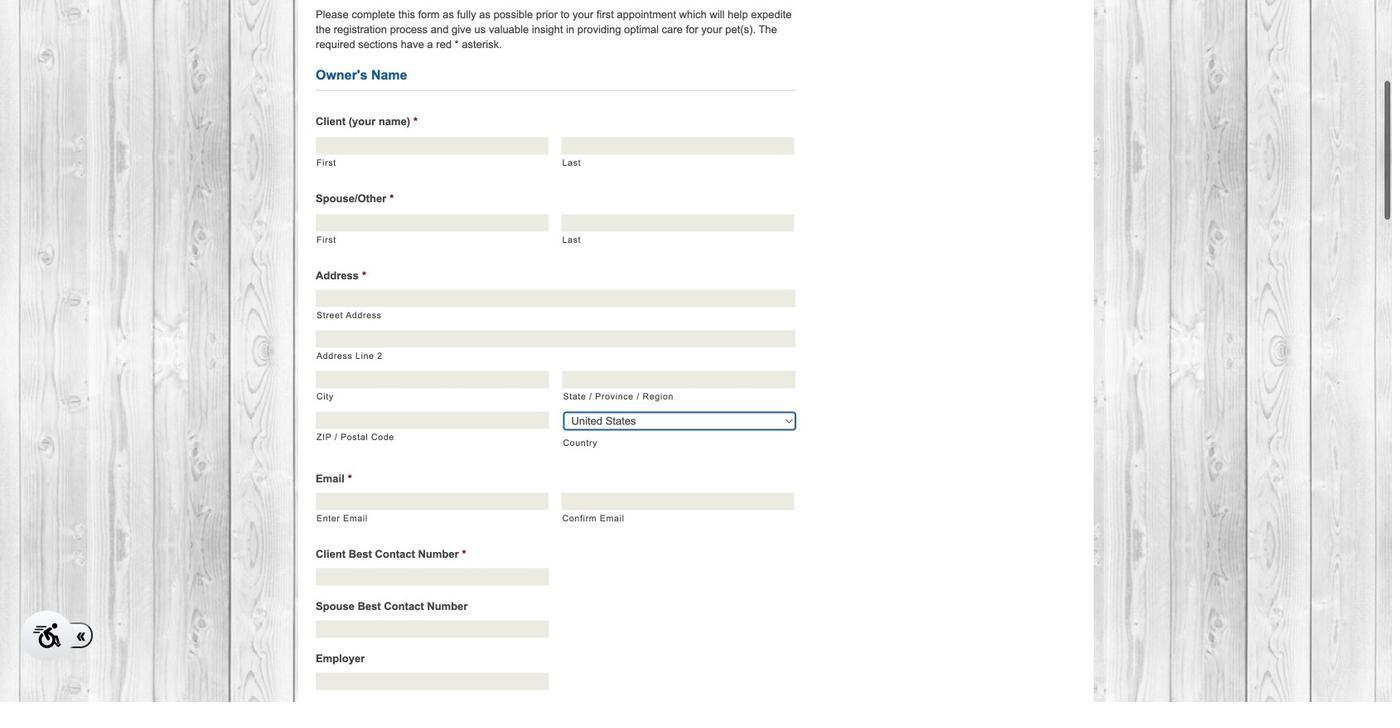 Task type: describe. For each thing, give the bounding box(es) containing it.
Last name text field
[[562, 214, 795, 232]]

first name text field for last name text box
[[316, 137, 549, 155]]

first name text field for last name text field
[[316, 214, 549, 232]]



Task type: locate. For each thing, give the bounding box(es) containing it.
1 vertical spatial first name text field
[[316, 214, 549, 232]]

wheelchair image
[[33, 623, 61, 648]]

None text field
[[316, 371, 549, 388], [316, 412, 549, 429], [316, 493, 549, 510], [316, 371, 549, 388], [316, 412, 549, 429], [316, 493, 549, 510]]

Last name text field
[[562, 137, 795, 155]]

2 first name text field from the top
[[316, 214, 549, 232]]

First name text field
[[316, 137, 549, 155], [316, 214, 549, 232]]

None text field
[[316, 290, 796, 307], [316, 330, 796, 348], [563, 371, 796, 388], [562, 493, 795, 510], [316, 568, 549, 586], [316, 621, 549, 638], [316, 673, 549, 690], [316, 290, 796, 307], [316, 330, 796, 348], [563, 371, 796, 388], [562, 493, 795, 510], [316, 568, 549, 586], [316, 621, 549, 638], [316, 673, 549, 690]]

1 first name text field from the top
[[316, 137, 549, 155]]

0 vertical spatial first name text field
[[316, 137, 549, 155]]



Task type: vqa. For each thing, say whether or not it's contained in the screenshot.
First name text field at top
yes



